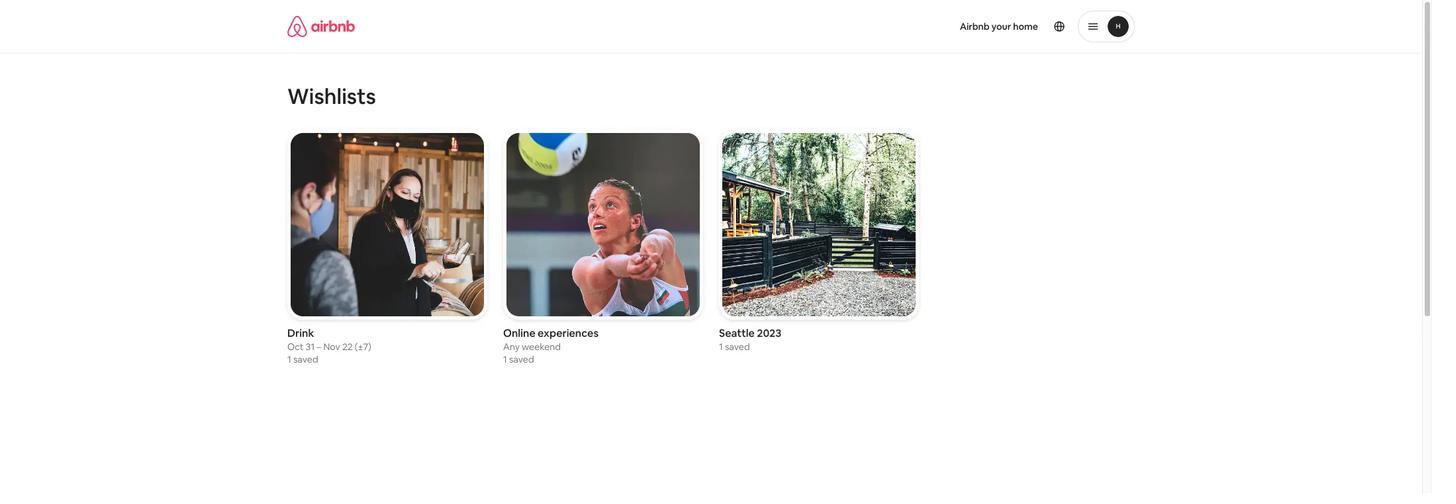 Task type: locate. For each thing, give the bounding box(es) containing it.
nov
[[323, 341, 340, 353]]

(±7)
[[355, 341, 371, 353]]

saved down '31'
[[293, 354, 318, 366]]

saved down any
[[509, 354, 534, 366]]

home
[[1013, 21, 1039, 32]]

experiences
[[538, 327, 599, 341]]

1 down any
[[503, 354, 507, 366]]

1 horizontal spatial saved
[[509, 354, 534, 366]]

1 inside "online experiences any weekend 1 saved"
[[503, 354, 507, 366]]

1
[[719, 341, 723, 353], [287, 354, 291, 366], [503, 354, 507, 366]]

1 inside "seattle 2023 1 saved"
[[719, 341, 723, 353]]

saved inside drink oct 31 – nov 22 (±7) 1 saved
[[293, 354, 318, 366]]

oct
[[287, 341, 304, 353]]

airbnb
[[960, 21, 990, 32]]

saved inside "online experiences any weekend 1 saved"
[[509, 354, 534, 366]]

airbnb your home
[[960, 21, 1039, 32]]

1 horizontal spatial 1
[[503, 354, 507, 366]]

0 horizontal spatial saved
[[293, 354, 318, 366]]

0 horizontal spatial 1
[[287, 354, 291, 366]]

1 down oct
[[287, 354, 291, 366]]

22
[[342, 341, 353, 353]]

2 horizontal spatial 1
[[719, 341, 723, 353]]

saved down seattle at bottom right
[[725, 341, 750, 353]]

your
[[992, 21, 1012, 32]]

2 horizontal spatial saved
[[725, 341, 750, 353]]

saved
[[725, 341, 750, 353], [293, 354, 318, 366], [509, 354, 534, 366]]

online
[[503, 327, 536, 341]]

31
[[306, 341, 315, 353]]

1 down seattle at bottom right
[[719, 341, 723, 353]]

wishlists
[[287, 83, 376, 110]]



Task type: describe. For each thing, give the bounding box(es) containing it.
–
[[317, 341, 321, 353]]

profile element
[[727, 0, 1135, 53]]

airbnb your home link
[[952, 13, 1046, 40]]

drink
[[287, 327, 314, 341]]

drink oct 31 – nov 22 (±7) 1 saved
[[287, 327, 371, 366]]

saved inside "seattle 2023 1 saved"
[[725, 341, 750, 353]]

online experiences any weekend 1 saved
[[503, 327, 599, 366]]

seattle
[[719, 327, 755, 341]]

weekend
[[522, 341, 561, 353]]

any
[[503, 341, 520, 353]]

2023
[[757, 327, 782, 341]]

seattle 2023 1 saved
[[719, 327, 782, 353]]

1 inside drink oct 31 – nov 22 (±7) 1 saved
[[287, 354, 291, 366]]



Task type: vqa. For each thing, say whether or not it's contained in the screenshot.
the nights within Jefferson, New Jersey 24 miles away 5 nights · Nov 27 – Dec 2 $755 total before taxes
no



